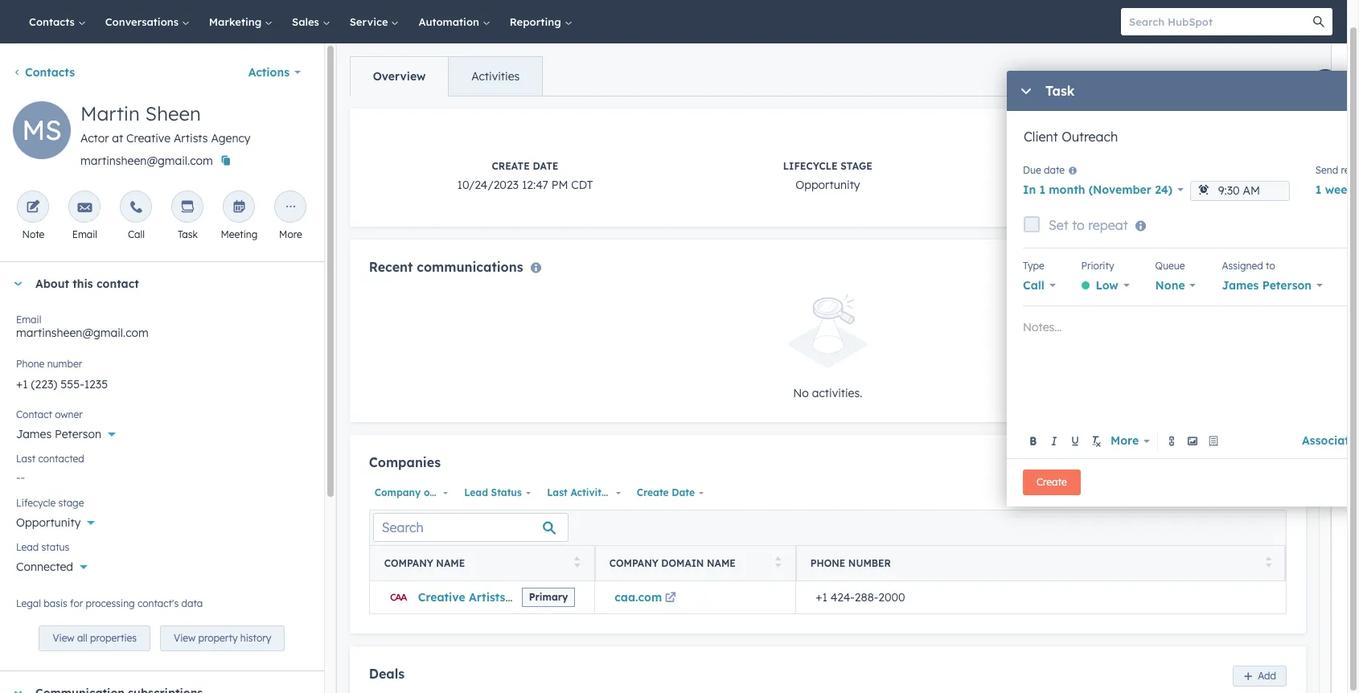 Task type: describe. For each thing, give the bounding box(es) containing it.
Last contacted text field
[[16, 463, 308, 488]]

24)
[[1155, 183, 1173, 197]]

set to repeat
[[1049, 217, 1128, 233]]

overview link
[[351, 57, 448, 96]]

number
[[47, 358, 82, 370]]

create for create
[[1037, 477, 1067, 489]]

call button
[[1023, 274, 1056, 297]]

recent
[[369, 259, 413, 275]]

view all properties
[[53, 633, 137, 645]]

last activity date --
[[1078, 160, 1184, 192]]

1 vertical spatial contacts link
[[13, 65, 75, 80]]

james peterson button for assigned to
[[1222, 274, 1323, 297]]

service link
[[340, 0, 409, 43]]

date up the domain
[[672, 487, 695, 499]]

date inside last activity date --
[[1158, 160, 1184, 172]]

12:47
[[522, 178, 548, 192]]

press to sort. element for company name
[[575, 557, 581, 571]]

caa.com
[[615, 590, 662, 605]]

task image
[[180, 200, 195, 216]]

contact owner
[[16, 409, 83, 421]]

10/24/2023
[[457, 178, 519, 192]]

caa.com link
[[615, 590, 679, 605]]

minimize dialog image
[[1020, 85, 1033, 98]]

activity for last activity date --
[[1106, 160, 1155, 172]]

company for company domain name
[[610, 558, 659, 570]]

queue
[[1156, 260, 1185, 272]]

due date
[[1023, 164, 1065, 176]]

(november
[[1089, 183, 1152, 197]]

add button for companies
[[1233, 455, 1287, 476]]

communications
[[417, 259, 523, 275]]

HH:MM text field
[[1190, 181, 1290, 201]]

1 vertical spatial martinsheen@gmail.com
[[16, 326, 149, 340]]

priority
[[1082, 260, 1115, 272]]

email image
[[78, 200, 92, 216]]

associated button
[[1302, 430, 1360, 452]]

processing
[[86, 598, 135, 610]]

view for view all properties
[[53, 633, 74, 645]]

last for last activity date
[[547, 487, 568, 499]]

contact's
[[138, 598, 179, 610]]

primary
[[529, 591, 568, 603]]

navigation containing overview
[[350, 56, 543, 97]]

view property history
[[174, 633, 271, 645]]

due
[[1023, 164, 1041, 176]]

service
[[350, 15, 391, 28]]

phone for phone number
[[16, 358, 45, 370]]

recent communications
[[369, 259, 523, 275]]

0 vertical spatial contacts link
[[19, 0, 96, 43]]

none button
[[1156, 274, 1197, 297]]

actor
[[80, 131, 109, 146]]

last for last activity date --
[[1078, 160, 1103, 172]]

conversations
[[105, 15, 182, 28]]

link opens in a new window image
[[665, 593, 676, 605]]

view all properties link
[[39, 626, 150, 652]]

creative artists agency link
[[418, 590, 551, 605]]

name
[[707, 558, 736, 570]]

month
[[1049, 183, 1086, 197]]

activities.
[[812, 386, 863, 401]]

creative inside the martin sheen actor at creative artists agency
[[126, 131, 171, 146]]

create for create date
[[637, 487, 669, 499]]

email for email
[[72, 228, 97, 241]]

sales
[[292, 15, 322, 28]]

property
[[198, 633, 238, 645]]

lifecycle stage opportunity
[[783, 160, 873, 192]]

0 vertical spatial martinsheen@gmail.com
[[80, 154, 213, 168]]

at
[[112, 131, 123, 146]]

deals
[[369, 666, 405, 682]]

james for contact owner
[[16, 427, 52, 442]]

conversations link
[[96, 0, 199, 43]]

activities link
[[448, 57, 542, 96]]

note image
[[26, 200, 41, 216]]

to for set
[[1072, 217, 1085, 233]]

activities
[[472, 69, 520, 84]]

james peterson for owner
[[16, 427, 101, 442]]

in 1 month (november 24)
[[1023, 183, 1173, 197]]

lead for lead status
[[464, 487, 488, 499]]

all
[[77, 633, 87, 645]]

1 week b button
[[1316, 179, 1360, 201]]

2 - from the left
[[1131, 178, 1135, 192]]

week
[[1325, 183, 1355, 197]]

cdt
[[571, 178, 593, 192]]

more image
[[283, 200, 298, 216]]

company name
[[384, 558, 465, 570]]

company for company owner
[[375, 487, 421, 499]]

status
[[41, 541, 69, 553]]

0 horizontal spatial more
[[279, 228, 302, 241]]

create date button
[[631, 483, 708, 503]]

for
[[70, 598, 83, 610]]

1 inside popup button
[[1040, 183, 1046, 197]]

marketing
[[209, 15, 265, 28]]

peterson for assigned to
[[1263, 278, 1312, 293]]

about this contact button
[[0, 262, 308, 306]]

legal basis for processing contact's data
[[16, 598, 203, 610]]

more button
[[1108, 430, 1153, 452]]

overview
[[373, 69, 426, 84]]

martin sheen actor at creative artists agency
[[80, 101, 250, 146]]

no activities.
[[793, 386, 863, 401]]

lead status button
[[459, 483, 535, 503]]

date
[[1044, 164, 1065, 176]]



Task type: locate. For each thing, give the bounding box(es) containing it.
james peterson button
[[1222, 274, 1323, 297], [16, 418, 308, 445]]

2 horizontal spatial press to sort. element
[[1266, 557, 1272, 571]]

send
[[1316, 164, 1339, 176]]

1 vertical spatial email
[[16, 314, 41, 326]]

1 vertical spatial caret image
[[13, 692, 23, 693]]

1 add from the top
[[1258, 459, 1277, 471]]

1 horizontal spatial lead
[[464, 487, 488, 499]]

1 horizontal spatial view
[[174, 633, 196, 645]]

to
[[1072, 217, 1085, 233], [1266, 260, 1276, 272]]

1 horizontal spatial phone
[[811, 558, 846, 570]]

more inside popup button
[[1111, 434, 1139, 448]]

1 horizontal spatial opportunity
[[796, 178, 860, 192]]

1 horizontal spatial artists
[[469, 590, 506, 605]]

create inside button
[[1037, 477, 1067, 489]]

james peterson button for contact owner
[[16, 418, 308, 445]]

1 horizontal spatial create
[[637, 487, 669, 499]]

artists inside the martin sheen actor at creative artists agency
[[174, 131, 208, 146]]

1 press to sort. element from the left
[[575, 557, 581, 571]]

creative right at on the left top of the page
[[126, 131, 171, 146]]

peterson up contacted
[[55, 427, 101, 442]]

search button
[[1306, 8, 1333, 35]]

1 vertical spatial peterson
[[55, 427, 101, 442]]

2 horizontal spatial create
[[1037, 477, 1067, 489]]

number
[[849, 558, 891, 570]]

3 press to sort. element from the left
[[1266, 557, 1272, 571]]

0 vertical spatial email
[[72, 228, 97, 241]]

peterson for contact owner
[[55, 427, 101, 442]]

martinsheen@gmail.com up number at the bottom left of the page
[[16, 326, 149, 340]]

0 vertical spatial lifecycle
[[783, 160, 838, 172]]

0 horizontal spatial james peterson
[[16, 427, 101, 442]]

0 vertical spatial add
[[1258, 459, 1277, 471]]

add button for deals
[[1233, 666, 1287, 687]]

view inside view property history "link"
[[174, 633, 196, 645]]

james peterson down contact owner
[[16, 427, 101, 442]]

1 vertical spatial last
[[16, 453, 36, 465]]

2 press to sort. element from the left
[[776, 557, 782, 571]]

martinsheen@gmail.com down at on the left top of the page
[[80, 154, 213, 168]]

company inside popup button
[[375, 487, 421, 499]]

last left contacted
[[16, 453, 36, 465]]

call image
[[129, 200, 143, 216]]

view
[[53, 633, 74, 645], [174, 633, 196, 645]]

1 horizontal spatial press to sort. element
[[776, 557, 782, 571]]

1 right "in"
[[1040, 183, 1046, 197]]

opportunity inside popup button
[[16, 516, 81, 530]]

company left name
[[384, 558, 433, 570]]

sheen
[[145, 101, 201, 125]]

0 horizontal spatial view
[[53, 633, 74, 645]]

2 horizontal spatial press to sort. image
[[1266, 557, 1272, 568]]

1 horizontal spatial last
[[547, 487, 568, 499]]

0 horizontal spatial activity
[[571, 487, 608, 499]]

0 vertical spatial opportunity
[[796, 178, 860, 192]]

0 vertical spatial james peterson button
[[1222, 274, 1323, 297]]

low button
[[1082, 274, 1130, 297]]

1 horizontal spatial more
[[1111, 434, 1139, 448]]

+1
[[816, 590, 828, 605]]

2 view from the left
[[174, 633, 196, 645]]

1 1 from the left
[[1040, 183, 1046, 197]]

task down task icon
[[178, 228, 198, 241]]

set
[[1049, 217, 1069, 233]]

1 horizontal spatial peterson
[[1263, 278, 1312, 293]]

1 vertical spatial to
[[1266, 260, 1276, 272]]

associated
[[1302, 434, 1360, 448]]

view for view property history
[[174, 633, 196, 645]]

2 caret image from the top
[[13, 692, 23, 693]]

0 vertical spatial call
[[128, 228, 145, 241]]

1 vertical spatial phone
[[811, 558, 846, 570]]

assigned
[[1222, 260, 1264, 272]]

Search search field
[[373, 514, 569, 542]]

opportunity button
[[16, 507, 308, 533]]

type
[[1023, 260, 1045, 272]]

Search HubSpot search field
[[1121, 8, 1319, 35]]

date left create date at the bottom
[[611, 487, 634, 499]]

1 horizontal spatial 1
[[1316, 183, 1322, 197]]

contacted
[[38, 453, 84, 465]]

caret image
[[13, 282, 23, 286], [13, 692, 23, 693]]

email down about
[[16, 314, 41, 326]]

0 vertical spatial last
[[1078, 160, 1103, 172]]

1 left week
[[1316, 183, 1322, 197]]

0 vertical spatial task
[[1046, 83, 1075, 99]]

1 horizontal spatial call
[[1023, 278, 1045, 293]]

data
[[181, 598, 203, 610]]

email inside 'email martinsheen@gmail.com'
[[16, 314, 41, 326]]

owner for company owner
[[424, 487, 454, 499]]

lead status
[[464, 487, 522, 499]]

1 vertical spatial more
[[1111, 434, 1139, 448]]

lifecycle left stage at the right
[[783, 160, 838, 172]]

company owner button
[[369, 483, 454, 503]]

last for last contacted
[[16, 453, 36, 465]]

lead inside popup button
[[464, 487, 488, 499]]

contact
[[97, 277, 139, 291]]

1 vertical spatial activity
[[571, 487, 608, 499]]

1 - from the left
[[1126, 178, 1131, 192]]

creative down name
[[418, 590, 466, 605]]

1 vertical spatial lifecycle
[[16, 497, 56, 509]]

domain
[[662, 558, 704, 570]]

phone up +1
[[811, 558, 846, 570]]

1 vertical spatial call
[[1023, 278, 1045, 293]]

low
[[1096, 278, 1119, 293]]

0 horizontal spatial opportunity
[[16, 516, 81, 530]]

1 horizontal spatial agency
[[509, 590, 551, 605]]

remi
[[1341, 164, 1360, 176]]

owner inside popup button
[[424, 487, 454, 499]]

0 horizontal spatial lifecycle
[[16, 497, 56, 509]]

owner
[[55, 409, 83, 421], [424, 487, 454, 499]]

date
[[533, 160, 559, 172], [1158, 160, 1184, 172], [611, 487, 634, 499], [672, 487, 695, 499]]

press to sort. image for phone number
[[1266, 557, 1272, 568]]

create button
[[1023, 470, 1081, 496]]

1 vertical spatial contacts
[[25, 65, 75, 80]]

basis
[[44, 598, 67, 610]]

b
[[1358, 183, 1360, 197]]

sales link
[[282, 0, 340, 43]]

0 vertical spatial phone
[[16, 358, 45, 370]]

date up 24) at the right
[[1158, 160, 1184, 172]]

1 horizontal spatial james peterson button
[[1222, 274, 1323, 297]]

0 horizontal spatial task
[[178, 228, 198, 241]]

0 vertical spatial owner
[[55, 409, 83, 421]]

email for email martinsheen@gmail.com
[[16, 314, 41, 326]]

1 vertical spatial creative
[[418, 590, 466, 605]]

0 horizontal spatial artists
[[174, 131, 208, 146]]

0 horizontal spatial press to sort. image
[[575, 557, 581, 568]]

note
[[22, 228, 44, 241]]

activity for last activity date
[[571, 487, 608, 499]]

+1 424-288-2000
[[816, 590, 906, 605]]

0 vertical spatial agency
[[211, 131, 250, 146]]

2 add button from the top
[[1233, 666, 1287, 687]]

last inside last activity date --
[[1078, 160, 1103, 172]]

email down 'email' icon
[[72, 228, 97, 241]]

activity up '(november' in the top right of the page
[[1106, 160, 1155, 172]]

james peterson button up last contacted text field
[[16, 418, 308, 445]]

1 horizontal spatial creative
[[418, 590, 466, 605]]

1 horizontal spatial activity
[[1106, 160, 1155, 172]]

activity inside last activity date --
[[1106, 160, 1155, 172]]

last up in 1 month (november 24)
[[1078, 160, 1103, 172]]

1 inside send remi 1 week b
[[1316, 183, 1322, 197]]

1 horizontal spatial lifecycle
[[783, 160, 838, 172]]

automation
[[419, 15, 482, 28]]

marketing link
[[199, 0, 282, 43]]

1 vertical spatial agency
[[509, 590, 551, 605]]

1 vertical spatial james peterson button
[[16, 418, 308, 445]]

0 vertical spatial more
[[279, 228, 302, 241]]

properties
[[90, 633, 137, 645]]

last inside last activity date popup button
[[547, 487, 568, 499]]

agency inside the martin sheen actor at creative artists agency
[[211, 131, 250, 146]]

to right set
[[1072, 217, 1085, 233]]

view inside view all properties "link"
[[53, 633, 74, 645]]

assigned to
[[1222, 260, 1276, 272]]

activity left create date at the bottom
[[571, 487, 608, 499]]

0 horizontal spatial press to sort. element
[[575, 557, 581, 571]]

0 vertical spatial caret image
[[13, 282, 23, 286]]

lead for lead status
[[16, 541, 39, 553]]

pm
[[552, 178, 568, 192]]

opportunity down stage at the right
[[796, 178, 860, 192]]

0 horizontal spatial call
[[128, 228, 145, 241]]

opportunity inside 'lifecycle stage opportunity'
[[796, 178, 860, 192]]

company up the caa.com
[[610, 558, 659, 570]]

reporting
[[510, 15, 564, 28]]

press to sort. image for company domain name
[[776, 557, 782, 568]]

0 horizontal spatial agency
[[211, 131, 250, 146]]

1 vertical spatial opportunity
[[16, 516, 81, 530]]

date inside create date 10/24/2023 12:47 pm cdt
[[533, 160, 559, 172]]

create inside popup button
[[637, 487, 669, 499]]

to right assigned
[[1266, 260, 1276, 272]]

press to sort. element for company domain name
[[776, 557, 782, 571]]

lead up the 'connected'
[[16, 541, 39, 553]]

create date
[[637, 487, 695, 499]]

1 vertical spatial owner
[[424, 487, 454, 499]]

0 horizontal spatial peterson
[[55, 427, 101, 442]]

-
[[1126, 178, 1131, 192], [1131, 178, 1135, 192]]

no activities. alert
[[369, 294, 1287, 403]]

artists down sheen
[[174, 131, 208, 146]]

call down type
[[1023, 278, 1045, 293]]

owner for contact owner
[[55, 409, 83, 421]]

agency
[[211, 131, 250, 146], [509, 590, 551, 605]]

company for company name
[[384, 558, 433, 570]]

phone for phone number
[[811, 558, 846, 570]]

2 add from the top
[[1258, 670, 1277, 682]]

1 horizontal spatial owner
[[424, 487, 454, 499]]

contacts link
[[19, 0, 96, 43], [13, 65, 75, 80]]

james peterson for to
[[1222, 278, 1312, 293]]

0 vertical spatial creative
[[126, 131, 171, 146]]

email martinsheen@gmail.com
[[16, 314, 149, 340]]

owner right contact on the left of the page
[[55, 409, 83, 421]]

0 horizontal spatial email
[[16, 314, 41, 326]]

owner down companies
[[424, 487, 454, 499]]

view left all
[[53, 633, 74, 645]]

james peterson button down assigned to at the top right
[[1222, 274, 1323, 297]]

0 horizontal spatial create
[[492, 160, 530, 172]]

phone left number at the bottom left of the page
[[16, 358, 45, 370]]

0 horizontal spatial last
[[16, 453, 36, 465]]

lead left status
[[464, 487, 488, 499]]

1
[[1040, 183, 1046, 197], [1316, 183, 1322, 197]]

1 horizontal spatial james peterson
[[1222, 278, 1312, 293]]

3 press to sort. image from the left
[[1266, 557, 1272, 568]]

1 view from the left
[[53, 633, 74, 645]]

1 vertical spatial add
[[1258, 670, 1277, 682]]

creative
[[126, 131, 171, 146], [418, 590, 466, 605]]

martin
[[80, 101, 140, 125]]

2 1 from the left
[[1316, 183, 1322, 197]]

0 vertical spatial add button
[[1233, 455, 1287, 476]]

1 horizontal spatial to
[[1266, 260, 1276, 272]]

phone
[[16, 358, 45, 370], [811, 558, 846, 570]]

0 horizontal spatial lead
[[16, 541, 39, 553]]

1 vertical spatial task
[[178, 228, 198, 241]]

phone number
[[16, 358, 82, 370]]

view property history link
[[160, 626, 285, 652]]

james down contact on the left of the page
[[16, 427, 52, 442]]

create for create date 10/24/2023 12:47 pm cdt
[[492, 160, 530, 172]]

repeat
[[1089, 217, 1128, 233]]

history
[[240, 633, 271, 645]]

james down assigned
[[1222, 278, 1259, 293]]

1 vertical spatial james
[[16, 427, 52, 442]]

0 horizontal spatial phone
[[16, 358, 45, 370]]

artists left primary
[[469, 590, 506, 605]]

call down call 'icon' on the left top
[[128, 228, 145, 241]]

this
[[73, 277, 93, 291]]

add button
[[1233, 455, 1287, 476], [1233, 666, 1287, 687]]

0 horizontal spatial 1
[[1040, 183, 1046, 197]]

company down companies
[[375, 487, 421, 499]]

2 press to sort. image from the left
[[776, 557, 782, 568]]

1 add button from the top
[[1233, 455, 1287, 476]]

search image
[[1314, 16, 1325, 27]]

1 horizontal spatial task
[[1046, 83, 1075, 99]]

1 press to sort. image from the left
[[575, 557, 581, 568]]

1 vertical spatial add button
[[1233, 666, 1287, 687]]

company owner
[[375, 487, 454, 499]]

link opens in a new window image
[[665, 593, 676, 605]]

last right status
[[547, 487, 568, 499]]

to for assigned
[[1266, 260, 1276, 272]]

0 horizontal spatial creative
[[126, 131, 171, 146]]

add
[[1258, 459, 1277, 471], [1258, 670, 1277, 682]]

actions
[[248, 65, 290, 80]]

1 caret image from the top
[[13, 282, 23, 286]]

2 vertical spatial last
[[547, 487, 568, 499]]

1 vertical spatial james peterson
[[16, 427, 101, 442]]

424-
[[831, 590, 855, 605]]

lifecycle for lifecycle stage
[[16, 497, 56, 509]]

0 horizontal spatial james
[[16, 427, 52, 442]]

1 vertical spatial lead
[[16, 541, 39, 553]]

last activity date
[[547, 487, 634, 499]]

288-
[[855, 590, 879, 605]]

press to sort. element for phone number
[[1266, 557, 1272, 571]]

no
[[793, 386, 809, 401]]

Phone number text field
[[16, 368, 308, 400]]

name
[[436, 558, 465, 570]]

none
[[1156, 278, 1185, 293]]

0 vertical spatial contacts
[[29, 15, 78, 28]]

connected button
[[16, 551, 308, 578]]

Title text field
[[1023, 127, 1360, 159]]

0 horizontal spatial james peterson button
[[16, 418, 308, 445]]

automation link
[[409, 0, 500, 43]]

last contacted
[[16, 453, 84, 465]]

companies
[[369, 455, 441, 471]]

stage
[[841, 160, 873, 172]]

peterson down assigned to at the top right
[[1263, 278, 1312, 293]]

lifecycle left stage
[[16, 497, 56, 509]]

in 1 month (november 24) button
[[1023, 179, 1184, 201]]

james for assigned to
[[1222, 278, 1259, 293]]

create inside create date 10/24/2023 12:47 pm cdt
[[492, 160, 530, 172]]

connected
[[16, 560, 73, 574]]

contact
[[16, 409, 52, 421]]

0 vertical spatial peterson
[[1263, 278, 1312, 293]]

in
[[1023, 183, 1036, 197]]

lifecycle inside 'lifecycle stage opportunity'
[[783, 160, 838, 172]]

2 horizontal spatial last
[[1078, 160, 1103, 172]]

navigation
[[350, 56, 543, 97]]

view left property
[[174, 633, 196, 645]]

1 horizontal spatial james
[[1222, 278, 1259, 293]]

call inside call popup button
[[1023, 278, 1045, 293]]

activity
[[1106, 160, 1155, 172], [571, 487, 608, 499]]

create
[[492, 160, 530, 172], [1037, 477, 1067, 489], [637, 487, 669, 499]]

press to sort. image for company name
[[575, 557, 581, 568]]

press to sort. image
[[575, 557, 581, 568], [776, 557, 782, 568], [1266, 557, 1272, 568]]

0 vertical spatial lead
[[464, 487, 488, 499]]

0 vertical spatial james
[[1222, 278, 1259, 293]]

status
[[491, 487, 522, 499]]

1 vertical spatial artists
[[469, 590, 506, 605]]

activity inside last activity date popup button
[[571, 487, 608, 499]]

last activity date button
[[542, 483, 634, 503]]

task right minimize dialog image
[[1046, 83, 1075, 99]]

1 horizontal spatial email
[[72, 228, 97, 241]]

opportunity down lifecycle stage on the left bottom of page
[[16, 516, 81, 530]]

0 vertical spatial james peterson
[[1222, 278, 1312, 293]]

lifecycle stage
[[16, 497, 84, 509]]

0 vertical spatial to
[[1072, 217, 1085, 233]]

meeting image
[[232, 200, 246, 216]]

press to sort. element
[[575, 557, 581, 571], [776, 557, 782, 571], [1266, 557, 1272, 571]]

lifecycle for lifecycle stage opportunity
[[783, 160, 838, 172]]

1 horizontal spatial press to sort. image
[[776, 557, 782, 568]]

caret image inside about this contact dropdown button
[[13, 282, 23, 286]]

0 horizontal spatial to
[[1072, 217, 1085, 233]]

james peterson down assigned to at the top right
[[1222, 278, 1312, 293]]

date up 12:47
[[533, 160, 559, 172]]



Task type: vqa. For each thing, say whether or not it's contained in the screenshot.
rightmost The Phone
yes



